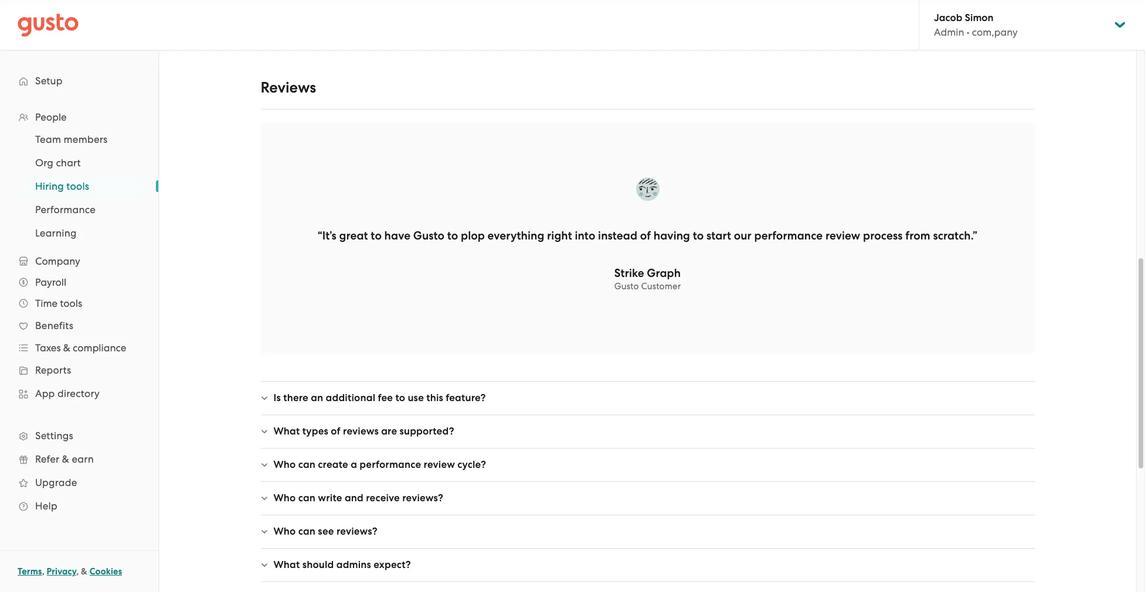 Task type: describe. For each thing, give the bounding box(es) containing it.
review left process
[[826, 229, 861, 243]]

participants.
[[938, 507, 997, 519]]

is
[[274, 392, 281, 405]]

instructions
[[505, 521, 558, 533]]

0 vertical spatial reviews?
[[402, 493, 443, 505]]

is there an additional fee to use this feature?
[[274, 392, 486, 405]]

should
[[302, 560, 334, 572]]

what should admins expect?
[[274, 560, 411, 572]]

org chart link
[[21, 152, 147, 174]]

earn
[[72, 454, 94, 466]]

hiring
[[35, 181, 64, 192]]

time tools
[[35, 298, 82, 310]]

1 employee from the left
[[352, 521, 397, 533]]

create
[[318, 459, 348, 472]]

gusto navigation element
[[0, 50, 158, 537]]

admins right should
[[336, 560, 371, 572]]

tools for time tools
[[60, 298, 82, 310]]

what for what should admins expect?
[[274, 560, 300, 572]]

everything
[[488, 229, 544, 243]]

taxes & compliance button
[[12, 338, 147, 359]]

customer
[[641, 282, 681, 292]]

org chart
[[35, 157, 81, 169]]

simon
[[965, 12, 994, 24]]

org
[[35, 157, 53, 169]]

a
[[351, 459, 357, 472]]

•
[[967, 26, 970, 38]]

while
[[274, 507, 300, 519]]

team members link
[[21, 129, 147, 150]]

who can create a performance review cycle?
[[274, 459, 486, 472]]

team
[[35, 134, 61, 145]]

gusto inside strike graph gusto customer
[[614, 282, 639, 292]]

0 vertical spatial you
[[1008, 507, 1025, 519]]

0 horizontal spatial write
[[318, 493, 342, 505]]

cookies
[[90, 567, 122, 578]]

and up on
[[553, 507, 572, 519]]

fee
[[378, 392, 393, 405]]

0 horizontal spatial you
[[460, 521, 477, 533]]

who can see reviews?
[[274, 526, 378, 538]]

an inside while admins set up review cycles, only employees can write and receive reviews. we do not currently support admins and contractors as review participants. if you already have an employee account and you need instructions on how to switch between your admin and employee accounts, check out
[[337, 521, 349, 533]]

payroll button
[[12, 272, 147, 293]]

home image
[[18, 13, 79, 37]]

people
[[35, 111, 67, 123]]

1 horizontal spatial of
[[640, 229, 651, 243]]

have inside while admins set up review cycles, only employees can write and receive reviews. we do not currently support admins and contractors as review participants. if you already have an employee account and you need instructions on how to switch between your admin and employee accounts, check out
[[312, 521, 334, 533]]

expect?
[[374, 560, 411, 572]]

company button
[[12, 251, 147, 272]]

0 vertical spatial receive
[[366, 493, 400, 505]]

jacob
[[934, 12, 963, 24]]

cycles,
[[402, 507, 432, 519]]

accounts,
[[808, 521, 852, 533]]

refer
[[35, 454, 59, 466]]

cookies button
[[90, 565, 122, 579]]

on
[[561, 521, 573, 533]]

members
[[64, 134, 108, 145]]

reports
[[35, 365, 71, 377]]

need
[[479, 521, 503, 533]]

out
[[883, 521, 899, 533]]

strike graph gusto customer
[[614, 267, 681, 292]]

cycle?
[[458, 459, 486, 472]]

scratch."
[[933, 229, 978, 243]]

directory
[[57, 388, 100, 400]]

see
[[318, 526, 334, 538]]

set
[[339, 507, 352, 519]]

there
[[283, 392, 308, 405]]

not
[[681, 507, 697, 519]]

and down "support"
[[739, 521, 757, 533]]

can for who can create a performance review cycle?
[[298, 459, 316, 472]]

1 horizontal spatial have
[[385, 229, 411, 243]]

and down only at the left bottom
[[439, 521, 458, 533]]

payroll
[[35, 277, 66, 289]]

app directory
[[35, 388, 100, 400]]

reports link
[[12, 360, 147, 381]]

between
[[641, 521, 681, 533]]

setup link
[[12, 70, 147, 91]]

terms link
[[18, 567, 42, 578]]

who for who can see reviews?
[[274, 526, 296, 538]]

refer & earn
[[35, 454, 94, 466]]

this
[[426, 392, 443, 405]]

taxes & compliance
[[35, 343, 126, 354]]

0 horizontal spatial an
[[311, 392, 323, 405]]

process
[[863, 229, 903, 243]]

app
[[35, 388, 55, 400]]

chart
[[56, 157, 81, 169]]

reviews
[[261, 79, 316, 97]]

1 horizontal spatial performance
[[755, 229, 823, 243]]

right
[[547, 229, 572, 243]]

2 , from the left
[[76, 567, 79, 578]]

app directory link
[[12, 384, 147, 405]]

strike
[[615, 267, 644, 280]]

account
[[399, 521, 437, 533]]

list containing people
[[0, 107, 158, 518]]

check
[[854, 521, 881, 533]]

0 horizontal spatial reviews?
[[337, 526, 378, 538]]



Task type: vqa. For each thing, say whether or not it's contained in the screenshot.
them
no



Task type: locate. For each thing, give the bounding box(es) containing it.
employee down "support"
[[760, 521, 805, 533]]

have right already
[[312, 521, 334, 533]]

benefits
[[35, 320, 73, 332]]

"it's
[[318, 229, 337, 243]]

& left cookies
[[81, 567, 87, 578]]

1 vertical spatial receive
[[574, 507, 607, 519]]

can left see
[[298, 526, 316, 538]]

tools inside hiring tools link
[[66, 181, 89, 192]]

additional
[[326, 392, 375, 405]]

reviews
[[343, 426, 379, 438]]

help link
[[12, 496, 147, 517]]

into
[[575, 229, 596, 243]]

0 vertical spatial have
[[385, 229, 411, 243]]

help
[[35, 501, 57, 513]]

performance right our
[[755, 229, 823, 243]]

taxes
[[35, 343, 61, 354]]

performance down are
[[360, 459, 421, 472]]

2 what from the top
[[274, 560, 300, 572]]

upgrade
[[35, 477, 77, 489]]

& right the taxes
[[63, 343, 70, 354]]

3 who from the top
[[274, 526, 296, 538]]

feature?
[[446, 392, 486, 405]]

have
[[385, 229, 411, 243], [312, 521, 334, 533]]

0 vertical spatial write
[[318, 493, 342, 505]]

review left cycle?
[[424, 459, 455, 472]]

compliance
[[73, 343, 126, 354]]

1 vertical spatial performance
[[360, 459, 421, 472]]

& inside dropdown button
[[63, 343, 70, 354]]

admins up who can see reviews?
[[302, 507, 336, 519]]

1 what from the top
[[274, 426, 300, 438]]

support
[[742, 507, 778, 519]]

0 horizontal spatial gusto
[[413, 229, 445, 243]]

, left "privacy"
[[42, 567, 44, 578]]

1 vertical spatial you
[[460, 521, 477, 533]]

, left cookies
[[76, 567, 79, 578]]

1 vertical spatial &
[[62, 454, 69, 466]]

time tools button
[[12, 293, 147, 314]]

0 vertical spatial what
[[274, 426, 300, 438]]

what left the types
[[274, 426, 300, 438]]

only
[[434, 507, 454, 519]]

2 vertical spatial who
[[274, 526, 296, 538]]

privacy
[[47, 567, 76, 578]]

and up accounts,
[[817, 507, 835, 519]]

list containing team members
[[0, 128, 158, 245]]

company
[[35, 256, 80, 267]]

switch
[[609, 521, 638, 533]]

tools down org chart link
[[66, 181, 89, 192]]

1 vertical spatial have
[[312, 521, 334, 533]]

to right fee
[[396, 392, 405, 405]]

instead
[[598, 229, 638, 243]]

use
[[408, 392, 424, 405]]

you down employees
[[460, 521, 477, 533]]

and
[[345, 493, 364, 505], [553, 507, 572, 519], [817, 507, 835, 519], [439, 521, 458, 533], [739, 521, 757, 533]]

as
[[892, 507, 903, 519]]

admin
[[934, 26, 964, 38]]

2 employee from the left
[[760, 521, 805, 533]]

admin
[[707, 521, 736, 533]]

settings link
[[12, 426, 147, 447]]

hiring tools link
[[21, 176, 147, 197]]

0 vertical spatial of
[[640, 229, 651, 243]]

can for who can see reviews?
[[298, 526, 316, 538]]

we
[[649, 507, 664, 519]]

&
[[63, 343, 70, 354], [62, 454, 69, 466], [81, 567, 87, 578]]

people button
[[12, 107, 147, 128]]

to right great
[[371, 229, 382, 243]]

have right great
[[385, 229, 411, 243]]

do
[[666, 507, 679, 519]]

1 vertical spatial reviews?
[[337, 526, 378, 538]]

admins up accounts,
[[780, 507, 814, 519]]

who for who can create a performance review cycle?
[[274, 459, 296, 472]]

an down set
[[337, 521, 349, 533]]

0 horizontal spatial employee
[[352, 521, 397, 533]]

an right there
[[311, 392, 323, 405]]

what for what types of reviews are supported?
[[274, 426, 300, 438]]

supported?
[[400, 426, 454, 438]]

upgrade link
[[12, 473, 147, 494]]

gusto
[[413, 229, 445, 243], [614, 282, 639, 292]]

0 horizontal spatial ,
[[42, 567, 44, 578]]

& left earn
[[62, 454, 69, 466]]

plop
[[461, 229, 485, 243]]

you
[[1008, 507, 1025, 519], [460, 521, 477, 533]]

to left plop
[[447, 229, 458, 243]]

1 horizontal spatial you
[[1008, 507, 1025, 519]]

benefits link
[[12, 316, 147, 337]]

0 vertical spatial gusto
[[413, 229, 445, 243]]

can inside while admins set up review cycles, only employees can write and receive reviews. we do not currently support admins and contractors as review participants. if you already have an employee account and you need instructions on how to switch between your admin and employee accounts, check out
[[508, 507, 525, 519]]

receive
[[366, 493, 400, 505], [574, 507, 607, 519]]

1 vertical spatial tools
[[60, 298, 82, 310]]

1 horizontal spatial gusto
[[614, 282, 639, 292]]

graph
[[647, 267, 681, 280]]

and up up
[[345, 493, 364, 505]]

0 vertical spatial who
[[274, 459, 296, 472]]

from
[[906, 229, 931, 243]]

who
[[274, 459, 296, 472], [274, 493, 296, 505], [274, 526, 296, 538]]

who can write and receive reviews?
[[274, 493, 443, 505]]

settings
[[35, 430, 73, 442]]

what left should
[[274, 560, 300, 572]]

0 horizontal spatial have
[[312, 521, 334, 533]]

1 who from the top
[[274, 459, 296, 472]]

can
[[298, 459, 316, 472], [298, 493, 316, 505], [508, 507, 525, 519], [298, 526, 316, 538]]

1 horizontal spatial an
[[337, 521, 349, 533]]

1 horizontal spatial reviews?
[[402, 493, 443, 505]]

gusto left plop
[[413, 229, 445, 243]]

1 vertical spatial of
[[331, 426, 341, 438]]

write inside while admins set up review cycles, only employees can write and receive reviews. we do not currently support admins and contractors as review participants. if you already have an employee account and you need instructions on how to switch between your admin and employee accounts, check out
[[528, 507, 551, 519]]

reviews?
[[402, 493, 443, 505], [337, 526, 378, 538]]

types
[[302, 426, 328, 438]]

2 who from the top
[[274, 493, 296, 505]]

are
[[381, 426, 397, 438]]

your
[[684, 521, 704, 533]]

of right the types
[[331, 426, 341, 438]]

tools down payroll dropdown button
[[60, 298, 82, 310]]

currently
[[699, 507, 740, 519]]

to inside while admins set up review cycles, only employees can write and receive reviews. we do not currently support admins and contractors as review participants. if you already have an employee account and you need instructions on how to switch between your admin and employee accounts, check out
[[597, 521, 607, 533]]

2 vertical spatial &
[[81, 567, 87, 578]]

1 vertical spatial write
[[528, 507, 551, 519]]

of left having
[[640, 229, 651, 243]]

com,pany
[[972, 26, 1018, 38]]

1 vertical spatial gusto
[[614, 282, 639, 292]]

1 horizontal spatial write
[[528, 507, 551, 519]]

employee down up
[[352, 521, 397, 533]]

gusto down strike
[[614, 282, 639, 292]]

can up instructions
[[508, 507, 525, 519]]

tools inside time tools dropdown button
[[60, 298, 82, 310]]

you right if
[[1008, 507, 1025, 519]]

& for compliance
[[63, 343, 70, 354]]

1 vertical spatial an
[[337, 521, 349, 533]]

can up while at the bottom left of the page
[[298, 493, 316, 505]]

reviews? down up
[[337, 526, 378, 538]]

2 list from the top
[[0, 128, 158, 245]]

privacy link
[[47, 567, 76, 578]]

0 horizontal spatial performance
[[360, 459, 421, 472]]

performance link
[[21, 199, 147, 221]]

0 vertical spatial an
[[311, 392, 323, 405]]

,
[[42, 567, 44, 578], [76, 567, 79, 578]]

write up set
[[318, 493, 342, 505]]

avatar 4 image
[[636, 178, 659, 201]]

0 horizontal spatial of
[[331, 426, 341, 438]]

0 horizontal spatial receive
[[366, 493, 400, 505]]

review right up
[[369, 507, 399, 519]]

receive up how
[[574, 507, 607, 519]]

list
[[0, 107, 158, 518], [0, 128, 158, 245]]

receive up up
[[366, 493, 400, 505]]

0 vertical spatial tools
[[66, 181, 89, 192]]

review right as at the right
[[905, 507, 936, 519]]

write up instructions
[[528, 507, 551, 519]]

& for earn
[[62, 454, 69, 466]]

"it's great to have gusto to plop everything right into instead of having to start our performance review process from scratch."
[[318, 229, 978, 243]]

an
[[311, 392, 323, 405], [337, 521, 349, 533]]

1 , from the left
[[42, 567, 44, 578]]

up
[[355, 507, 367, 519]]

to left start
[[693, 229, 704, 243]]

can for who can write and receive reviews?
[[298, 493, 316, 505]]

setup
[[35, 75, 63, 87]]

reviews? up the cycles,
[[402, 493, 443, 505]]

while admins set up review cycles, only employees can write and receive reviews. we do not currently support admins and contractors as review participants. if you already have an employee account and you need instructions on how to switch between your admin and employee accounts, check out
[[274, 507, 1025, 533]]

our
[[734, 229, 752, 243]]

reviews.
[[610, 507, 646, 519]]

1 vertical spatial what
[[274, 560, 300, 572]]

to right how
[[597, 521, 607, 533]]

1 list from the top
[[0, 107, 158, 518]]

0 vertical spatial &
[[63, 343, 70, 354]]

learning link
[[21, 223, 147, 244]]

can left create
[[298, 459, 316, 472]]

what
[[274, 426, 300, 438], [274, 560, 300, 572]]

0 vertical spatial performance
[[755, 229, 823, 243]]

hiring tools
[[35, 181, 89, 192]]

performance
[[35, 204, 96, 216]]

great
[[339, 229, 368, 243]]

tools for hiring tools
[[66, 181, 89, 192]]

1 horizontal spatial ,
[[76, 567, 79, 578]]

1 horizontal spatial receive
[[574, 507, 607, 519]]

admins
[[302, 507, 336, 519], [780, 507, 814, 519], [336, 560, 371, 572]]

1 vertical spatial who
[[274, 493, 296, 505]]

receive inside while admins set up review cycles, only employees can write and receive reviews. we do not currently support admins and contractors as review participants. if you already have an employee account and you need instructions on how to switch between your admin and employee accounts, check out
[[574, 507, 607, 519]]

who for who can write and receive reviews?
[[274, 493, 296, 505]]

1 horizontal spatial employee
[[760, 521, 805, 533]]

what types of reviews are supported?
[[274, 426, 454, 438]]

to
[[371, 229, 382, 243], [447, 229, 458, 243], [693, 229, 704, 243], [396, 392, 405, 405], [597, 521, 607, 533]]

time
[[35, 298, 58, 310]]

team members
[[35, 134, 108, 145]]



